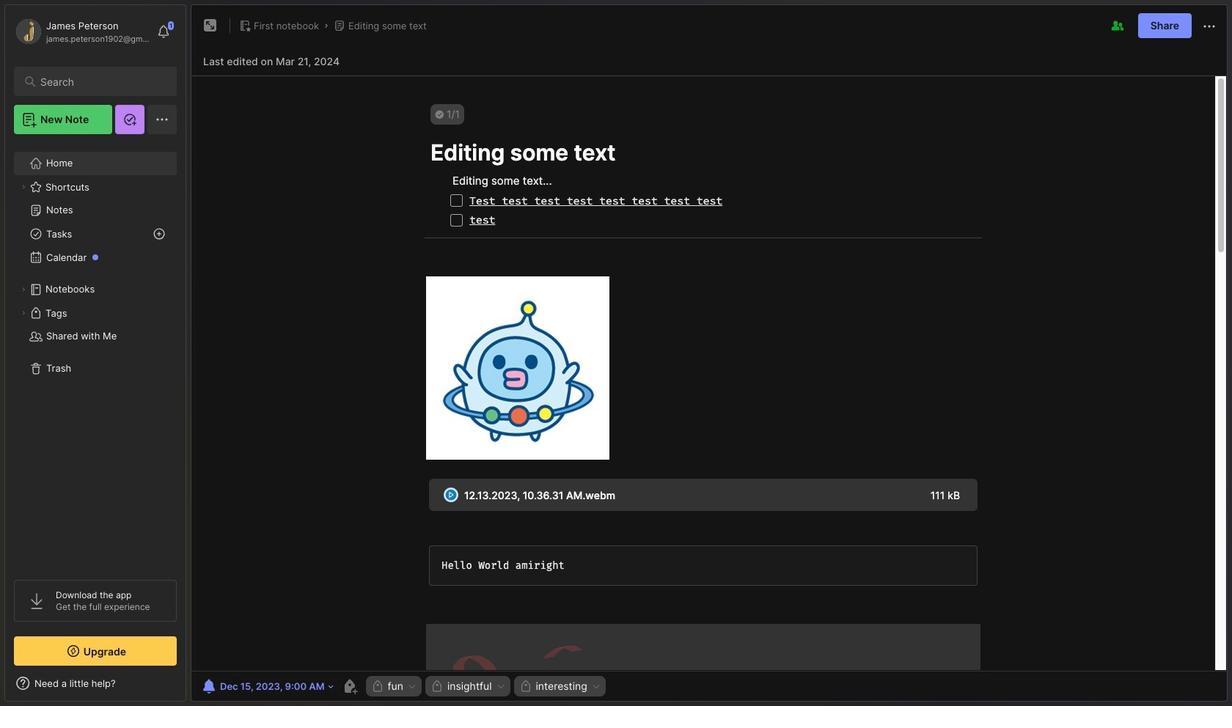 Task type: describe. For each thing, give the bounding box(es) containing it.
click to collapse image
[[185, 679, 196, 697]]

expand notebooks image
[[19, 285, 28, 294]]

Account field
[[14, 17, 150, 46]]

main element
[[0, 0, 191, 706]]

expand tags image
[[19, 309, 28, 318]]

note window element
[[191, 4, 1228, 706]]

insightful Tag actions field
[[492, 681, 506, 692]]

tree inside main element
[[5, 143, 186, 567]]

Add tag field
[[609, 680, 720, 693]]

expand note image
[[202, 17, 219, 34]]

WHAT'S NEW field
[[5, 672, 186, 695]]



Task type: locate. For each thing, give the bounding box(es) containing it.
Edit reminder field
[[199, 676, 335, 697]]

add tag image
[[341, 678, 358, 695]]

fun Tag actions field
[[403, 681, 417, 692]]

more actions image
[[1201, 17, 1218, 35]]

More actions field
[[1201, 16, 1218, 35]]

None search field
[[40, 73, 164, 90]]

Note Editor text field
[[191, 76, 1227, 671]]

interesting Tag actions field
[[587, 681, 601, 692]]

tree
[[5, 143, 186, 567]]

none search field inside main element
[[40, 73, 164, 90]]

Search text field
[[40, 75, 164, 89]]



Task type: vqa. For each thing, say whether or not it's contained in the screenshot.
EDIT REMINDER "field"
yes



